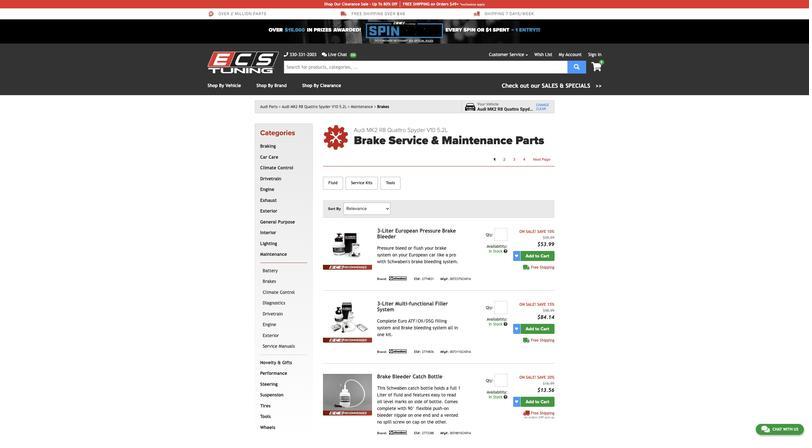 Task type: describe. For each thing, give the bounding box(es) containing it.
on left cap
[[406, 420, 411, 425]]

1 horizontal spatial maintenance
[[351, 105, 373, 109]]

in for $53.99
[[489, 249, 492, 254]]

phone image
[[284, 52, 289, 57]]

shipping 7 days/week
[[485, 12, 535, 17]]

3-liter multi-functional filler system
[[377, 301, 448, 313]]

drivetrain for drivetrain link to the top
[[260, 176, 282, 182]]

exterior link for manuals
[[262, 331, 306, 342]]

your vehicle audi mk2 r8 quattro spyder v10 5.2l
[[478, 102, 553, 112]]

brake inside complete euro atf/oil/dsg filling system and brake bleeding system all in one kit.
[[401, 326, 413, 331]]

3 mfg#: from the top
[[441, 432, 449, 436]]

bleed
[[396, 246, 407, 251]]

shop for shop by vehicle
[[208, 83, 218, 88]]

car care link
[[259, 152, 306, 163]]

& inside audi mk2 r8 quattro spyder v10 5.2l brake service & maintenance parts
[[432, 134, 439, 148]]

service inside customer service popup button
[[510, 52, 525, 57]]

or for $1
[[477, 27, 485, 33]]

mfg#: for brake
[[441, 278, 449, 281]]

novelty
[[260, 361, 276, 366]]

shop by brand
[[257, 83, 287, 88]]

mfg#: for filler
[[441, 351, 449, 354]]

free shipping over $49 link
[[341, 11, 405, 17]]

add to wish list image for $13.56
[[515, 401, 519, 404]]

climate control link for drivetrain
[[259, 163, 306, 174]]

1 vertical spatial brake
[[412, 259, 423, 265]]

steering link
[[259, 380, 306, 391]]

one inside this schwaben catch bottle holds a full 1 liter of fluid and features easy to read oil level marks on side of bottle. comes complete with 90° flexible push-on bleeder nipple on one end and a vented no spill screw on cap on the other.
[[415, 413, 422, 419]]

sale
[[361, 2, 369, 6]]

kit.
[[386, 333, 393, 338]]

bottle
[[421, 386, 433, 391]]

es#2773388 - 007481sch01a - brake bleeder catch bottle - this schwaben catch bottle holds a full 1 liter of fluid and features easy to read oil level marks on side of bottle. comes complete with 90 flexible push-on bleeder nipple on one end and a vented no spill screw on cap on the other. - schwaben - audi bmw volkswagen mercedes benz mini image
[[323, 375, 372, 411]]

gifts
[[282, 361, 292, 366]]

1 vertical spatial tools link
[[259, 412, 306, 423]]

qty: for filler
[[486, 306, 494, 311]]

orders
[[437, 2, 449, 6]]

vented
[[445, 413, 459, 419]]

brand: for bleeder
[[377, 278, 387, 281]]

spyder for audi mk2 r8 quattro spyder v10 5.2l brake service & maintenance parts
[[408, 127, 426, 134]]

audi mk2 r8 quattro spyder v10 5.2l brake service & maintenance parts
[[354, 127, 545, 148]]

over for over $15,000 in prizes
[[269, 27, 283, 33]]

novelty & gifts
[[260, 361, 292, 366]]

quattro for audi mk2 r8 quattro spyder v10 5.2l
[[305, 105, 318, 109]]

clear
[[537, 107, 546, 111]]

cart for $13.56
[[541, 400, 550, 405]]

sales & specials
[[542, 82, 591, 89]]

0 vertical spatial drivetrain link
[[259, 174, 306, 185]]

chat with us link
[[756, 425, 805, 436]]

full
[[450, 386, 457, 391]]

$84.14
[[538, 315, 555, 321]]

braking link
[[259, 141, 306, 152]]

0 vertical spatial engine link
[[259, 185, 306, 196]]

007237sch01a
[[450, 278, 471, 281]]

and down 'push-'
[[432, 413, 440, 419]]

$49+
[[450, 2, 459, 6]]

r8 for audi mk2 r8 quattro spyder v10 5.2l brake service & maintenance parts
[[380, 127, 386, 134]]

to for $84.14
[[536, 327, 540, 332]]

add to cart button for $84.14
[[521, 324, 555, 334]]

schwaben's
[[388, 259, 410, 265]]

0 vertical spatial $49
[[397, 12, 405, 17]]

in stock for filler
[[489, 323, 504, 327]]

million
[[235, 12, 252, 17]]

clearance for our
[[342, 2, 360, 6]]

schwaben
[[387, 386, 407, 391]]

over
[[385, 12, 396, 17]]

schwaben - corporate logo image for bleeder
[[389, 277, 408, 281]]

category navigation element
[[255, 124, 313, 439]]

1 vertical spatial engine link
[[262, 320, 306, 331]]

mfg#: 007237sch01a
[[441, 278, 471, 281]]

fluid
[[329, 181, 338, 186]]

shopping cart image
[[592, 62, 602, 71]]

add to wish list image
[[515, 255, 519, 258]]

control for diagnostics
[[280, 290, 295, 295]]

0 vertical spatial vehicle
[[226, 83, 241, 88]]

free down $53.99
[[531, 266, 539, 270]]

sort
[[328, 207, 336, 211]]

stock for $53.99
[[494, 249, 503, 254]]

european inside pressure bleed or flush your brake system on your european car like a pro with schwaben's brake bleeding system.
[[409, 253, 428, 258]]

0 vertical spatial engine
[[260, 187, 275, 192]]

sales
[[542, 82, 558, 89]]

on inside free shipping on orders $49 and up
[[524, 416, 528, 420]]

1 inside the paginated product list navigation navigation
[[494, 157, 496, 162]]

in for $84.14
[[489, 323, 492, 327]]

=
[[512, 27, 514, 33]]

1 vertical spatial a
[[447, 386, 449, 391]]

1 vertical spatial chat
[[773, 428, 783, 433]]

question circle image
[[504, 250, 508, 254]]

liter for system
[[382, 301, 394, 307]]

next
[[533, 157, 541, 162]]

3 in stock from the top
[[489, 396, 504, 400]]

90°
[[408, 407, 415, 412]]

page
[[542, 157, 551, 162]]

level
[[384, 400, 394, 405]]

liter for bleeder
[[382, 228, 394, 234]]

-
[[370, 2, 371, 6]]

exhaust
[[260, 198, 277, 203]]

shipping 7 days/week link
[[474, 11, 535, 17]]

0 vertical spatial 1
[[516, 27, 518, 33]]

pressure bleed or flush your brake system on your european car like a pro with schwaben's brake bleeding system.
[[377, 246, 459, 265]]

qty: for brake
[[486, 233, 494, 237]]

maintenance inside category navigation element
[[260, 252, 287, 257]]

1 horizontal spatial maintenance link
[[351, 105, 376, 109]]

in for $13.56
[[489, 396, 492, 400]]

audi for audi mk2 r8 quattro spyder v10 5.2l brake service & maintenance parts
[[354, 127, 365, 134]]

flexible
[[417, 407, 432, 412]]

change link
[[537, 103, 549, 107]]

by for vehicle
[[219, 83, 224, 88]]

to
[[379, 2, 383, 6]]

ecs tuning 'spin to win' contest logo image
[[366, 22, 443, 38]]

0 horizontal spatial your
[[399, 253, 408, 258]]

1 vertical spatial bleeder
[[393, 374, 411, 380]]

maintenance inside audi mk2 r8 quattro spyder v10 5.2l brake service & maintenance parts
[[442, 134, 513, 148]]

general
[[260, 220, 277, 225]]

0 vertical spatial chat
[[338, 52, 347, 57]]

exterior for exhaust
[[260, 209, 278, 214]]

wish list link
[[535, 52, 553, 57]]

15%
[[548, 303, 555, 307]]

es#: 2773388
[[415, 432, 434, 436]]

sort by
[[328, 207, 341, 211]]

with inside "chat with us" link
[[784, 428, 793, 433]]

stock for $13.56
[[494, 396, 503, 400]]

ecs tuning recommends this product. image for bleeder
[[323, 265, 372, 270]]

shipping down $84.14
[[540, 339, 555, 343]]

2774836
[[422, 351, 434, 354]]

euro
[[398, 319, 407, 324]]

on down comes
[[444, 407, 449, 412]]

brake inside 3-liter european pressure brake bleeder
[[443, 228, 456, 234]]

331-
[[299, 52, 307, 57]]

1 vertical spatial drivetrain link
[[262, 309, 306, 320]]

and inside complete euro atf/oil/dsg filling system and brake bleeding system all in one kit.
[[393, 326, 400, 331]]

battery
[[263, 269, 278, 274]]

this
[[377, 386, 386, 391]]

free shipping over $49
[[352, 12, 405, 17]]

control for drivetrain
[[278, 166, 294, 171]]

system
[[377, 307, 395, 313]]

3 schwaben - corporate logo image from the top
[[389, 431, 408, 435]]

to for $53.99
[[536, 254, 540, 259]]

1 horizontal spatial tools
[[386, 181, 395, 186]]

like
[[437, 253, 445, 258]]

specials
[[566, 82, 591, 89]]

catch
[[409, 386, 420, 391]]

1 horizontal spatial of
[[424, 400, 428, 405]]

*exclusions
[[461, 2, 476, 6]]

brand: for system
[[377, 351, 387, 354]]

save for $84.14
[[538, 303, 546, 307]]

0 vertical spatial in
[[307, 27, 313, 33]]

*exclusions apply link
[[461, 2, 485, 7]]

0 link
[[587, 60, 605, 72]]

& for gifts
[[278, 361, 281, 366]]

2 vertical spatial a
[[441, 413, 443, 419]]

sale! for $53.99
[[526, 230, 537, 234]]

0 vertical spatial of
[[388, 393, 393, 398]]

exterior for engine
[[263, 334, 279, 339]]

clear link
[[537, 107, 549, 111]]

2 inside the paginated product list navigation navigation
[[504, 157, 506, 162]]

schwaben - corporate logo image for system
[[389, 350, 408, 354]]

add for $84.14
[[526, 327, 535, 332]]

read
[[447, 393, 456, 398]]

add to wish list image for $84.14
[[515, 328, 519, 331]]

330-331-2003
[[290, 52, 317, 57]]

question circle image for $84.14
[[504, 323, 508, 327]]

every
[[446, 27, 463, 33]]

0 vertical spatial brakes
[[378, 105, 390, 109]]

interior link
[[259, 228, 306, 239]]

shipping down $53.99
[[540, 266, 555, 270]]

5.2l for audi mk2 r8 quattro spyder v10 5.2l
[[340, 105, 347, 109]]

3-liter multi-functional filler system link
[[377, 301, 448, 313]]

bleeding inside complete euro atf/oil/dsg filling system and brake bleeding system all in one kit.
[[414, 326, 432, 331]]

marks
[[395, 400, 407, 405]]

shop our clearance sale - up to 80% off
[[324, 2, 398, 6]]

general purpose
[[260, 220, 295, 225]]

shop for shop by clearance
[[302, 83, 313, 88]]

brakes inside brakes link
[[263, 279, 276, 285]]

comments image
[[322, 52, 327, 57]]

1 horizontal spatial brake
[[435, 246, 447, 251]]

availability: for brake
[[487, 245, 508, 249]]

to for $13.56
[[536, 400, 540, 405]]

my
[[559, 52, 565, 57]]

$98.99
[[543, 309, 555, 313]]

3 qty: from the top
[[486, 379, 494, 384]]

bleeder inside 3-liter european pressure brake bleeder
[[377, 234, 396, 240]]

necessary.
[[394, 39, 409, 42]]

shipping
[[364, 12, 384, 17]]

shop for shop our clearance sale - up to 80% off
[[324, 2, 333, 6]]

engine inside maintenance subcategories element
[[263, 323, 276, 328]]

service kits
[[351, 181, 373, 186]]

us
[[794, 428, 799, 433]]

shipping left 7
[[485, 12, 505, 17]]

add to cart for $53.99
[[526, 254, 550, 259]]

wheels
[[260, 426, 276, 431]]

or for flush
[[408, 246, 413, 251]]

audi mk2 r8 quattro spyder v10 5.2l link
[[282, 105, 350, 109]]

save for $53.99
[[538, 230, 546, 234]]

multi-
[[396, 301, 410, 307]]

on down 90°
[[408, 413, 413, 419]]

shop by vehicle
[[208, 83, 241, 88]]

0 vertical spatial parts
[[269, 105, 278, 109]]

$53.99
[[538, 242, 555, 248]]



Task type: vqa. For each thing, say whether or not it's contained in the screenshot.
Sign In link
yes



Task type: locate. For each thing, give the bounding box(es) containing it.
service inside audi mk2 r8 quattro spyder v10 5.2l brake service & maintenance parts
[[389, 134, 429, 148]]

live chat
[[328, 52, 347, 57]]

1 horizontal spatial spyder
[[408, 127, 426, 134]]

& left gifts
[[278, 361, 281, 366]]

sale! left '15%'
[[526, 303, 537, 307]]

2 vertical spatial cart
[[541, 400, 550, 405]]

r8 inside your vehicle audi mk2 r8 quattro spyder v10 5.2l
[[498, 107, 503, 112]]

off
[[392, 2, 398, 6]]

None number field
[[495, 228, 508, 241], [495, 302, 508, 314], [495, 375, 508, 387], [495, 228, 508, 241], [495, 302, 508, 314], [495, 375, 508, 387]]

maintenance link inside category navigation element
[[259, 250, 306, 260]]

brake inside audi mk2 r8 quattro spyder v10 5.2l brake service & maintenance parts
[[354, 134, 386, 148]]

5.2l for audi mk2 r8 quattro spyder v10 5.2l brake service & maintenance parts
[[437, 127, 448, 134]]

climate for car care
[[260, 166, 277, 171]]

climate control inside maintenance subcategories element
[[263, 290, 295, 295]]

0 vertical spatial &
[[560, 82, 564, 89]]

es#: for bleeder
[[415, 278, 421, 281]]

customer service
[[489, 52, 525, 57]]

0 vertical spatial one
[[377, 333, 385, 338]]

2 add to cart from the top
[[526, 327, 550, 332]]

brake bleeder catch bottle
[[377, 374, 443, 380]]

add to cart for $84.14
[[526, 327, 550, 332]]

add to cart up free shipping on orders $49 and up
[[526, 400, 550, 405]]

1 vertical spatial es#:
[[415, 351, 421, 354]]

vehicle right the 'your'
[[487, 102, 499, 107]]

on inside 'on sale!                         save 10% $59.99 $53.99'
[[520, 230, 525, 234]]

free shipping down $53.99
[[531, 266, 555, 270]]

1 left 2 link
[[494, 157, 496, 162]]

or inside pressure bleed or flush your brake system on your european car like a pro with schwaben's brake bleeding system.
[[408, 246, 413, 251]]

drivetrain
[[260, 176, 282, 182], [263, 312, 283, 317]]

1 horizontal spatial pressure
[[420, 228, 441, 234]]

3 save from the top
[[538, 376, 546, 380]]

on for $84.14
[[520, 303, 525, 307]]

and inside free shipping on orders $49 and up
[[545, 416, 550, 420]]

1 vertical spatial climate
[[263, 290, 279, 295]]

on inside on sale!                         save 20% $16.99 $13.56
[[520, 376, 525, 380]]

in left prizes at the left top of the page
[[307, 27, 313, 33]]

bleeding inside pressure bleed or flush your brake system on your european car like a pro with schwaben's brake bleeding system.
[[425, 259, 442, 265]]

availability:
[[487, 245, 508, 249], [487, 318, 508, 322], [487, 391, 508, 395]]

1 vertical spatial mfg#:
[[441, 351, 449, 354]]

10%
[[548, 230, 555, 234]]

to down $53.99
[[536, 254, 540, 259]]

cart for $53.99
[[541, 254, 550, 259]]

add for $13.56
[[526, 400, 535, 405]]

3 add to cart from the top
[[526, 400, 550, 405]]

and left the up
[[545, 416, 550, 420]]

one inside complete euro atf/oil/dsg filling system and brake bleeding system all in one kit.
[[377, 333, 385, 338]]

of up level
[[388, 393, 393, 398]]

your down bleed
[[399, 253, 408, 258]]

tools right kits
[[386, 181, 395, 186]]

es#:
[[415, 278, 421, 281], [415, 351, 421, 354], [415, 432, 421, 436]]

shipping
[[485, 12, 505, 17], [540, 266, 555, 270], [540, 339, 555, 343], [540, 412, 555, 416]]

2 right the "1" link
[[504, 157, 506, 162]]

add to cart button
[[521, 251, 555, 261], [521, 324, 555, 334], [521, 398, 555, 408]]

climate inside maintenance subcategories element
[[263, 290, 279, 295]]

cart down $84.14
[[541, 327, 550, 332]]

add to cart for $13.56
[[526, 400, 550, 405]]

control down the car care link
[[278, 166, 294, 171]]

with down marks
[[398, 407, 407, 412]]

2 vertical spatial qty:
[[486, 379, 494, 384]]

parts inside audi mk2 r8 quattro spyder v10 5.2l brake service & maintenance parts
[[516, 134, 545, 148]]

brand
[[275, 83, 287, 88]]

0 vertical spatial 3-
[[377, 228, 382, 234]]

service kits link
[[346, 177, 378, 190]]

0 vertical spatial bleeding
[[425, 259, 442, 265]]

3 availability: from the top
[[487, 391, 508, 395]]

add to wish list image
[[515, 328, 519, 331], [515, 401, 519, 404]]

1 vertical spatial european
[[409, 253, 428, 258]]

shop for shop by brand
[[257, 83, 267, 88]]

by left brand
[[268, 83, 273, 88]]

with
[[377, 259, 386, 265], [398, 407, 407, 412], [784, 428, 793, 433]]

mfg#: down other.
[[441, 432, 449, 436]]

3 on from the top
[[520, 376, 525, 380]]

3 link
[[510, 155, 520, 164]]

1 vertical spatial engine
[[263, 323, 276, 328]]

1 vertical spatial save
[[538, 303, 546, 307]]

1 add from the top
[[526, 254, 535, 259]]

brakes
[[378, 105, 390, 109], [263, 279, 276, 285]]

schwaben - corporate logo image
[[389, 277, 408, 281], [389, 350, 408, 354], [389, 431, 408, 435]]

add for $53.99
[[526, 254, 535, 259]]

fluid link
[[323, 177, 343, 190]]

2774831
[[422, 278, 434, 281]]

v10 inside your vehicle audi mk2 r8 quattro spyder v10 5.2l
[[535, 107, 543, 112]]

3 sale! from the top
[[526, 376, 537, 380]]

your up car
[[425, 246, 434, 251]]

control inside maintenance subcategories element
[[280, 290, 295, 295]]

parts down shop by brand
[[269, 105, 278, 109]]

all
[[448, 326, 453, 331]]

3- inside "3-liter multi-functional filler system"
[[377, 301, 382, 307]]

ecs tuning image
[[208, 52, 279, 73]]

add to cart button for $13.56
[[521, 398, 555, 408]]

vehicle
[[226, 83, 241, 88], [487, 102, 499, 107]]

climate up diagnostics
[[263, 290, 279, 295]]

free shipping for $53.99
[[531, 266, 555, 270]]

1 inside this schwaben catch bottle holds a full 1 liter of fluid and features easy to read oil level marks on side of bottle. comes complete with 90° flexible push-on bleeder nipple on one end and a vented no spill screw on cap on the other.
[[459, 386, 461, 391]]

0 vertical spatial maintenance link
[[351, 105, 376, 109]]

see official rules link
[[409, 39, 434, 43]]

climate control for car care
[[260, 166, 294, 171]]

european down flush
[[409, 253, 428, 258]]

engine
[[260, 187, 275, 192], [263, 323, 276, 328]]

es#2774836 - 007311sch01a - 3-liter multi-functional filler system - complete euro atf/oil/dsg filling system and brake bleeding system all in one kit. - schwaben - audi bmw volkswagen mercedes benz mini porsche image
[[323, 302, 372, 338]]

free shipping for $84.14
[[531, 339, 555, 343]]

next page link
[[530, 155, 555, 164]]

save inside on sale!                         save 20% $16.99 $13.56
[[538, 376, 546, 380]]

climate control link
[[259, 163, 306, 174], [262, 288, 306, 298]]

by for clearance
[[314, 83, 319, 88]]

audi inside your vehicle audi mk2 r8 quattro spyder v10 5.2l
[[478, 107, 487, 112]]

1 cart from the top
[[541, 254, 550, 259]]

bottle
[[428, 374, 443, 380]]

$49 inside free shipping on orders $49 and up
[[539, 416, 544, 420]]

0 vertical spatial brake
[[435, 246, 447, 251]]

sale! for $84.14
[[526, 303, 537, 307]]

2 vertical spatial add
[[526, 400, 535, 405]]

1 vertical spatial $49
[[539, 416, 544, 420]]

2 vertical spatial 1
[[459, 386, 461, 391]]

question circle image for $13.56
[[504, 396, 508, 400]]

audi inside audi mk2 r8 quattro spyder v10 5.2l brake service & maintenance parts
[[354, 127, 365, 134]]

2 brand: from the top
[[377, 351, 387, 354]]

pro
[[450, 253, 456, 258]]

1 schwaben - corporate logo image from the top
[[389, 277, 408, 281]]

es#: left 2773388
[[415, 432, 421, 436]]

car
[[430, 253, 436, 258]]

3- inside 3-liter european pressure brake bleeder
[[377, 228, 382, 234]]

tools link right kits
[[381, 177, 401, 190]]

exterior down exhaust
[[260, 209, 278, 214]]

brake down flush
[[412, 259, 423, 265]]

pressure inside 3-liter european pressure brake bleeder
[[420, 228, 441, 234]]

r8 for audi mk2 r8 quattro spyder v10 5.2l
[[299, 105, 303, 109]]

save left 20%
[[538, 376, 546, 380]]

on left the
[[421, 420, 426, 425]]

climate control down brakes link
[[263, 290, 295, 295]]

1 ecs tuning recommends this product. image from the top
[[323, 265, 372, 270]]

list
[[546, 52, 553, 57]]

and down catch
[[405, 393, 412, 398]]

apply
[[477, 2, 485, 6]]

brand: up the system
[[377, 278, 387, 281]]

20%
[[548, 376, 555, 380]]

0 horizontal spatial tools link
[[259, 412, 306, 423]]

a up other.
[[441, 413, 443, 419]]

mk2 inside your vehicle audi mk2 r8 quattro spyder v10 5.2l
[[488, 107, 497, 112]]

vehicle inside your vehicle audi mk2 r8 quattro spyder v10 5.2l
[[487, 102, 499, 107]]

1 question circle image from the top
[[504, 323, 508, 327]]

days/week
[[510, 12, 535, 17]]

engine link up manuals
[[262, 320, 306, 331]]

2 cart from the top
[[541, 327, 550, 332]]

with inside this schwaben catch bottle holds a full 1 liter of fluid and features easy to read oil level marks on side of bottle. comes complete with 90° flexible push-on bleeder nipple on one end and a vented no spill screw on cap on the other.
[[398, 407, 407, 412]]

by for brand
[[268, 83, 273, 88]]

v10 inside audi mk2 r8 quattro spyder v10 5.2l brake service & maintenance parts
[[427, 127, 436, 134]]

spyder for audi mk2 r8 quattro spyder v10 5.2l
[[319, 105, 331, 109]]

save inside on sale!                         save 15% $98.99 $84.14
[[538, 303, 546, 307]]

1 horizontal spatial 1
[[494, 157, 496, 162]]

2 vertical spatial add to cart
[[526, 400, 550, 405]]

1 qty: from the top
[[486, 233, 494, 237]]

liter inside this schwaben catch bottle holds a full 1 liter of fluid and features easy to read oil level marks on side of bottle. comes complete with 90° flexible push-on bleeder nipple on one end and a vented no spill screw on cap on the other.
[[377, 393, 387, 398]]

2 schwaben - corporate logo image from the top
[[389, 350, 408, 354]]

wish list
[[535, 52, 553, 57]]

add to cart button up free shipping on orders $49 and up
[[521, 398, 555, 408]]

liter
[[382, 228, 394, 234], [382, 301, 394, 307], [377, 393, 387, 398]]

save for $13.56
[[538, 376, 546, 380]]

2 vertical spatial es#:
[[415, 432, 421, 436]]

spyder inside your vehicle audi mk2 r8 quattro spyder v10 5.2l
[[520, 107, 534, 112]]

chat right live
[[338, 52, 347, 57]]

audi mk2 r8 quattro spyder v10 5.2l
[[282, 105, 347, 109]]

2 vertical spatial schwaben - corporate logo image
[[389, 431, 408, 435]]

1 horizontal spatial r8
[[380, 127, 386, 134]]

on up schwaben's
[[393, 253, 398, 258]]

system up schwaben's
[[377, 253, 391, 258]]

with left schwaben's
[[377, 259, 386, 265]]

1 sale! from the top
[[526, 230, 537, 234]]

1 in stock from the top
[[489, 249, 504, 254]]

a left pro at bottom
[[446, 253, 448, 258]]

0 horizontal spatial tools
[[260, 415, 271, 420]]

1 vertical spatial stock
[[494, 323, 503, 327]]

0 vertical spatial qty:
[[486, 233, 494, 237]]

free
[[403, 2, 412, 6]]

2 vertical spatial &
[[278, 361, 281, 366]]

2 save from the top
[[538, 303, 546, 307]]

quattro inside audi mk2 r8 quattro spyder v10 5.2l brake service & maintenance parts
[[388, 127, 406, 134]]

over left $15,000
[[269, 27, 283, 33]]

1 vertical spatial question circle image
[[504, 396, 508, 400]]

add to cart button down $84.14
[[521, 324, 555, 334]]

sale! inside 'on sale!                         save 10% $59.99 $53.99'
[[526, 230, 537, 234]]

on up 90°
[[408, 400, 413, 405]]

diagnostics
[[263, 301, 286, 306]]

tools down tires
[[260, 415, 271, 420]]

1 right =
[[516, 27, 518, 33]]

of
[[388, 393, 393, 398], [424, 400, 428, 405]]

bleeding
[[425, 259, 442, 265], [414, 326, 432, 331]]

orders
[[529, 416, 538, 420]]

2 vertical spatial save
[[538, 376, 546, 380]]

330-
[[290, 52, 299, 57]]

by right sort
[[337, 207, 341, 211]]

audi for audi mk2 r8 quattro spyder v10 5.2l
[[282, 105, 290, 109]]

3 brand: from the top
[[377, 432, 387, 436]]

in stock for brake
[[489, 249, 504, 254]]

parts
[[253, 12, 267, 17]]

exterior inside maintenance subcategories element
[[263, 334, 279, 339]]

1 3- from the top
[[377, 228, 382, 234]]

0 vertical spatial pressure
[[420, 228, 441, 234]]

1 vertical spatial add
[[526, 327, 535, 332]]

and down "euro"
[[393, 326, 400, 331]]

2 horizontal spatial 1
[[516, 27, 518, 33]]

1 horizontal spatial &
[[432, 134, 439, 148]]

brake up like
[[435, 246, 447, 251]]

add to cart down $84.14
[[526, 327, 550, 332]]

0 horizontal spatial maintenance link
[[259, 250, 306, 260]]

2 stock from the top
[[494, 323, 503, 327]]

007311sch01a
[[450, 351, 471, 354]]

1 vertical spatial free shipping
[[531, 339, 555, 343]]

1 horizontal spatial parts
[[516, 134, 545, 148]]

on for $13.56
[[520, 376, 525, 380]]

0 vertical spatial add
[[526, 254, 535, 259]]

2 link
[[500, 155, 510, 164]]

0 vertical spatial ecs tuning recommends this product. image
[[323, 265, 372, 270]]

climate control down "care"
[[260, 166, 294, 171]]

next page
[[533, 157, 551, 162]]

0 horizontal spatial vehicle
[[226, 83, 241, 88]]

3-liter european pressure brake bleeder link
[[377, 228, 456, 240]]

liter inside "3-liter multi-functional filler system"
[[382, 301, 394, 307]]

on right ping
[[431, 2, 436, 6]]

sale! left 20%
[[526, 376, 537, 380]]

2 horizontal spatial maintenance
[[442, 134, 513, 148]]

drivetrain down car care
[[260, 176, 282, 182]]

1 free shipping from the top
[[531, 266, 555, 270]]

0 vertical spatial control
[[278, 166, 294, 171]]

sale! inside on sale!                         save 20% $16.99 $13.56
[[526, 376, 537, 380]]

2 qty: from the top
[[486, 306, 494, 311]]

3 add to cart button from the top
[[521, 398, 555, 408]]

1 horizontal spatial tools link
[[381, 177, 401, 190]]

0 vertical spatial sale!
[[526, 230, 537, 234]]

clearance right our
[[342, 2, 360, 6]]

add up orders
[[526, 400, 535, 405]]

1 add to cart from the top
[[526, 254, 550, 259]]

flush
[[414, 246, 424, 251]]

1 vertical spatial clearance
[[320, 83, 341, 88]]

one left kit.
[[377, 333, 385, 338]]

a inside pressure bleed or flush your brake system on your european car like a pro with schwaben's brake bleeding system.
[[446, 253, 448, 258]]

engine link up exhaust
[[259, 185, 306, 196]]

2 sale! from the top
[[526, 303, 537, 307]]

1 horizontal spatial vehicle
[[487, 102, 499, 107]]

mk2 for audi mk2 r8 quattro spyder v10 5.2l
[[291, 105, 298, 109]]

2 in stock from the top
[[489, 323, 504, 327]]

by up audi mk2 r8 quattro spyder v10 5.2l link
[[314, 83, 319, 88]]

3 ecs tuning recommends this product. image from the top
[[323, 411, 372, 416]]

climate control link inside maintenance subcategories element
[[262, 288, 306, 298]]

climate control
[[260, 166, 294, 171], [263, 290, 295, 295]]

bleeding down atf/oil/dsg at right
[[414, 326, 432, 331]]

save inside 'on sale!                         save 10% $59.99 $53.99'
[[538, 230, 546, 234]]

save left the 10%
[[538, 230, 546, 234]]

bleeder
[[377, 413, 393, 419]]

2 question circle image from the top
[[504, 396, 508, 400]]

interior
[[260, 231, 276, 236]]

0 vertical spatial availability:
[[487, 245, 508, 249]]

drivetrain for bottom drivetrain link
[[263, 312, 283, 317]]

our
[[334, 2, 341, 6]]

battery link
[[262, 266, 306, 277]]

wheels link
[[259, 423, 306, 434]]

0 horizontal spatial or
[[408, 246, 413, 251]]

es#: left 2774831
[[415, 278, 421, 281]]

over left million at the left top
[[219, 12, 230, 17]]

330-331-2003 link
[[284, 51, 317, 58]]

drivetrain link down diagnostics
[[262, 309, 306, 320]]

climate control link up diagnostics
[[262, 288, 306, 298]]

2 vertical spatial add to cart button
[[521, 398, 555, 408]]

to inside this schwaben catch bottle holds a full 1 liter of fluid and features easy to read oil level marks on side of bottle. comes complete with 90° flexible push-on bleeder nipple on one end and a vented no spill screw on cap on the other.
[[442, 393, 446, 398]]

clearance up audi mk2 r8 quattro spyder v10 5.2l link
[[320, 83, 341, 88]]

drivetrain inside maintenance subcategories element
[[263, 312, 283, 317]]

1 add to wish list image from the top
[[515, 328, 519, 331]]

sale! for $13.56
[[526, 376, 537, 380]]

0 horizontal spatial chat
[[338, 52, 347, 57]]

$15,000
[[285, 27, 305, 33]]

free down $84.14
[[531, 339, 539, 343]]

1 es#: from the top
[[415, 278, 421, 281]]

prizes
[[314, 27, 332, 33]]

to up free shipping on orders $49 and up
[[536, 400, 540, 405]]

2 horizontal spatial r8
[[498, 107, 503, 112]]

2 vertical spatial stock
[[494, 396, 503, 400]]

2 vertical spatial ecs tuning recommends this product. image
[[323, 411, 372, 416]]

save
[[538, 230, 546, 234], [538, 303, 546, 307], [538, 376, 546, 380]]

2 free shipping from the top
[[531, 339, 555, 343]]

v10
[[332, 105, 338, 109], [535, 107, 543, 112], [427, 127, 436, 134]]

search image
[[574, 64, 580, 70]]

3 es#: from the top
[[415, 432, 421, 436]]

add down on sale!                         save 15% $98.99 $84.14
[[526, 327, 535, 332]]

3 stock from the top
[[494, 396, 503, 400]]

engine down diagnostics
[[263, 323, 276, 328]]

add to cart
[[526, 254, 550, 259], [526, 327, 550, 332], [526, 400, 550, 405]]

0 vertical spatial 2
[[231, 12, 234, 17]]

3 cart from the top
[[541, 400, 550, 405]]

ecs tuning recommends this product. image for system
[[323, 338, 372, 343]]

1 link
[[490, 155, 500, 164]]

shipping inside free shipping on orders $49 and up
[[540, 412, 555, 416]]

climate control link for diagnostics
[[262, 288, 306, 298]]

mk2 for audi mk2 r8 quattro spyder v10 5.2l brake service & maintenance parts
[[367, 127, 378, 134]]

2 horizontal spatial spyder
[[520, 107, 534, 112]]

liter inside 3-liter european pressure brake bleeder
[[382, 228, 394, 234]]

free shipping down $84.14
[[531, 339, 555, 343]]

1 horizontal spatial your
[[425, 246, 434, 251]]

0 vertical spatial clearance
[[342, 2, 360, 6]]

0 horizontal spatial maintenance
[[260, 252, 287, 257]]

quattro inside your vehicle audi mk2 r8 quattro spyder v10 5.2l
[[504, 107, 519, 112]]

performance link
[[259, 369, 306, 380]]

cart down $53.99
[[541, 254, 550, 259]]

r8
[[299, 105, 303, 109], [498, 107, 503, 112], [380, 127, 386, 134]]

3-
[[377, 228, 382, 234], [377, 301, 382, 307]]

mfg#:
[[441, 278, 449, 281], [441, 351, 449, 354], [441, 432, 449, 436]]

1 vertical spatial climate control link
[[262, 288, 306, 298]]

over for over 2 million parts
[[219, 12, 230, 17]]

2 vertical spatial availability:
[[487, 391, 508, 395]]

climate control link down "care"
[[259, 163, 306, 174]]

2 vertical spatial brand:
[[377, 432, 387, 436]]

engine up exhaust
[[260, 187, 275, 192]]

exterior up service manuals
[[263, 334, 279, 339]]

brand: down no
[[377, 432, 387, 436]]

cap
[[413, 420, 420, 425]]

climate down car care
[[260, 166, 277, 171]]

1 horizontal spatial 5.2l
[[437, 127, 448, 134]]

0 vertical spatial stock
[[494, 249, 503, 254]]

2 es#: from the top
[[415, 351, 421, 354]]

bleeder up bleed
[[377, 234, 396, 240]]

schwaben - corporate logo image down "screw"
[[389, 431, 408, 435]]

r8 inside audi mk2 r8 quattro spyder v10 5.2l brake service & maintenance parts
[[380, 127, 386, 134]]

1 on from the top
[[520, 230, 525, 234]]

availability: for filler
[[487, 318, 508, 322]]

system inside pressure bleed or flush your brake system on your european car like a pro with schwaben's brake bleeding system.
[[377, 253, 391, 258]]

0 horizontal spatial clearance
[[320, 83, 341, 88]]

0 vertical spatial or
[[477, 27, 485, 33]]

save left '15%'
[[538, 303, 546, 307]]

complete
[[377, 319, 397, 324]]

paginated product list navigation navigation
[[354, 155, 555, 164]]

1 vertical spatial parts
[[516, 134, 545, 148]]

complete euro atf/oil/dsg filling system and brake bleeding system all in one kit.
[[377, 319, 458, 338]]

free down shop our clearance sale - up to 80% off
[[352, 12, 363, 17]]

80%
[[384, 2, 391, 6]]

bleeder up schwaben
[[393, 374, 411, 380]]

on left orders
[[524, 416, 528, 420]]

v10 for audi mk2 r8 quattro spyder v10 5.2l
[[332, 105, 338, 109]]

parts up 4
[[516, 134, 545, 148]]

climate control for brakes
[[263, 290, 295, 295]]

or left $1
[[477, 27, 485, 33]]

european inside 3-liter european pressure brake bleeder
[[396, 228, 419, 234]]

Search text field
[[284, 61, 568, 74]]

2 vertical spatial with
[[784, 428, 793, 433]]

1 availability: from the top
[[487, 245, 508, 249]]

exterior link up purpose
[[259, 206, 306, 217]]

3- for bleeder
[[377, 228, 382, 234]]

atf/oil/dsg
[[409, 319, 434, 324]]

1 vertical spatial climate control
[[263, 290, 295, 295]]

functional
[[410, 301, 434, 307]]

0 vertical spatial bleeder
[[377, 234, 396, 240]]

2 add from the top
[[526, 327, 535, 332]]

es#: left 2774836
[[415, 351, 421, 354]]

0 vertical spatial add to wish list image
[[515, 328, 519, 331]]

schwaben - corporate logo image down schwaben's
[[389, 277, 408, 281]]

5.2l inside audi mk2 r8 quattro spyder v10 5.2l brake service & maintenance parts
[[437, 127, 448, 134]]

1 add to cart button from the top
[[521, 251, 555, 261]]

0 horizontal spatial pressure
[[377, 246, 394, 251]]

cart down $13.56
[[541, 400, 550, 405]]

suspension link
[[259, 391, 306, 401]]

audi for audi parts
[[260, 105, 268, 109]]

ecs tuning recommends this product. image
[[323, 265, 372, 270], [323, 338, 372, 343], [323, 411, 372, 416]]

on inside pressure bleed or flush your brake system on your european car like a pro with schwaben's brake bleeding system.
[[393, 253, 398, 258]]

1 save from the top
[[538, 230, 546, 234]]

clearance for by
[[320, 83, 341, 88]]

1 horizontal spatial one
[[415, 413, 422, 419]]

shop by clearance
[[302, 83, 341, 88]]

shipping right orders
[[540, 412, 555, 416]]

add right add to wish list icon
[[526, 254, 535, 259]]

exterior link
[[259, 206, 306, 217], [262, 331, 306, 342]]

chat right comments image
[[773, 428, 783, 433]]

mfg#: left '007311sch01a'
[[441, 351, 449, 354]]

mk2
[[291, 105, 298, 109], [488, 107, 497, 112], [367, 127, 378, 134]]

spyder inside audi mk2 r8 quattro spyder v10 5.2l brake service & maintenance parts
[[408, 127, 426, 134]]

2 availability: from the top
[[487, 318, 508, 322]]

0 horizontal spatial of
[[388, 393, 393, 398]]

es#: for system
[[415, 351, 421, 354]]

kits
[[366, 181, 373, 186]]

climate for brakes
[[263, 290, 279, 295]]

0 horizontal spatial $49
[[397, 12, 405, 17]]

system down "complete"
[[377, 326, 391, 331]]

in inside complete euro atf/oil/dsg filling system and brake bleeding system all in one kit.
[[455, 326, 458, 331]]

2 add to wish list image from the top
[[515, 401, 519, 404]]

question circle image
[[504, 323, 508, 327], [504, 396, 508, 400]]

with inside pressure bleed or flush your brake system on your european car like a pro with schwaben's brake bleeding system.
[[377, 259, 386, 265]]

stock for $84.14
[[494, 323, 503, 327]]

5.2l
[[340, 105, 347, 109], [544, 107, 553, 112], [437, 127, 448, 134]]

1 stock from the top
[[494, 249, 503, 254]]

2 vertical spatial maintenance
[[260, 252, 287, 257]]

0 vertical spatial mfg#:
[[441, 278, 449, 281]]

system down filling on the bottom right of page
[[433, 326, 447, 331]]

0 vertical spatial save
[[538, 230, 546, 234]]

mfg#: 007481sch01a
[[441, 432, 471, 436]]

2 on from the top
[[520, 303, 525, 307]]

1 vertical spatial in
[[455, 326, 458, 331]]

0 vertical spatial climate control
[[260, 166, 294, 171]]

brand: down kit.
[[377, 351, 387, 354]]

features
[[413, 393, 430, 398]]

& inside category navigation element
[[278, 361, 281, 366]]

0 horizontal spatial spyder
[[319, 105, 331, 109]]

1 vertical spatial vehicle
[[487, 102, 499, 107]]

bottle.
[[430, 400, 444, 405]]

1 vertical spatial your
[[399, 253, 408, 258]]

v10 for audi mk2 r8 quattro spyder v10 5.2l brake service & maintenance parts
[[427, 127, 436, 134]]

& for specials
[[560, 82, 564, 89]]

service inside service kits link
[[351, 181, 365, 186]]

push-
[[433, 407, 444, 412]]

tools inside category navigation element
[[260, 415, 271, 420]]

1 horizontal spatial or
[[477, 27, 485, 33]]

up
[[373, 2, 377, 6]]

2 add to cart button from the top
[[521, 324, 555, 334]]

on inside on sale!                         save 15% $98.99 $84.14
[[520, 303, 525, 307]]

1 horizontal spatial in
[[455, 326, 458, 331]]

on for $53.99
[[520, 230, 525, 234]]

add to cart button for $53.99
[[521, 251, 555, 261]]

customer service button
[[489, 51, 528, 58]]

5.2l inside your vehicle audi mk2 r8 quattro spyder v10 5.2l
[[544, 107, 553, 112]]

0 vertical spatial climate
[[260, 166, 277, 171]]

1 brand: from the top
[[377, 278, 387, 281]]

my account
[[559, 52, 582, 57]]

maintenance subcategories element
[[260, 263, 307, 356]]

cart for $84.14
[[541, 327, 550, 332]]

quattro for audi mk2 r8 quattro spyder v10 5.2l brake service & maintenance parts
[[388, 127, 406, 134]]

by down ecs tuning image in the left top of the page
[[219, 83, 224, 88]]

& right sales
[[560, 82, 564, 89]]

1 horizontal spatial v10
[[427, 127, 436, 134]]

on sale!                         save 10% $59.99 $53.99
[[520, 230, 555, 248]]

shop
[[324, 2, 333, 6], [208, 83, 218, 88], [257, 83, 267, 88], [302, 83, 313, 88]]

2 horizontal spatial &
[[560, 82, 564, 89]]

es#2774831 - 007237sch01a - 3-liter european pressure brake bleeder - pressure bleed or flush your brake system on your european car like a pro with schwaben's brake bleeding system. - schwaben - audi bmw volkswagen mercedes benz mini porsche image
[[323, 228, 372, 265]]

service inside service manuals link
[[263, 344, 278, 350]]

3- for system
[[377, 301, 382, 307]]

2 ecs tuning recommends this product. image from the top
[[323, 338, 372, 343]]

0 vertical spatial exterior link
[[259, 206, 306, 217]]

mk2 inside audi mk2 r8 quattro spyder v10 5.2l brake service & maintenance parts
[[367, 127, 378, 134]]

drivetrain link up exhaust link
[[259, 174, 306, 185]]

exterior link for purpose
[[259, 206, 306, 217]]

pressure inside pressure bleed or flush your brake system on your european car like a pro with schwaben's brake bleeding system.
[[377, 246, 394, 251]]

1 vertical spatial bleeding
[[414, 326, 432, 331]]

2 3- from the top
[[377, 301, 382, 307]]

free inside free shipping on orders $49 and up
[[531, 412, 539, 416]]

2 horizontal spatial mk2
[[488, 107, 497, 112]]

comments image
[[762, 426, 771, 434]]

no purchase necessary. see official rules .
[[376, 39, 434, 42]]

sale! inside on sale!                         save 15% $98.99 $84.14
[[526, 303, 537, 307]]

1 vertical spatial ecs tuning recommends this product. image
[[323, 338, 372, 343]]

in right all
[[455, 326, 458, 331]]

3 add from the top
[[526, 400, 535, 405]]

0 horizontal spatial in
[[307, 27, 313, 33]]

2 mfg#: from the top
[[441, 351, 449, 354]]

1 mfg#: from the top
[[441, 278, 449, 281]]



